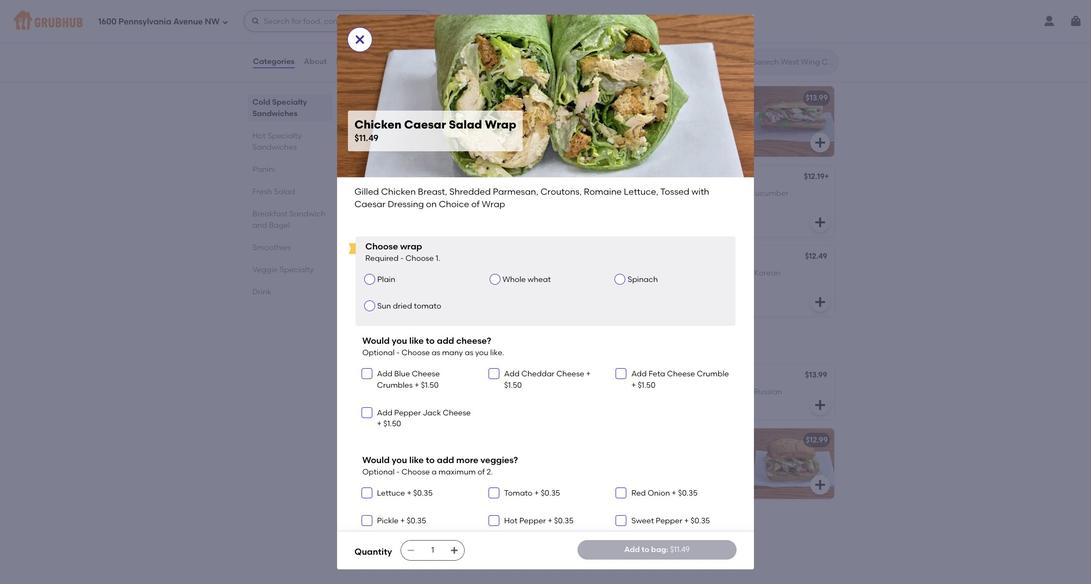 Task type: vqa. For each thing, say whether or not it's contained in the screenshot.
rightmost 'Tossed'
yes



Task type: locate. For each thing, give the bounding box(es) containing it.
add up many
[[437, 336, 454, 347]]

would you like to add more veggies? optional - choose a maximum of 2.
[[362, 455, 518, 477]]

2 vertical spatial $11.49
[[670, 545, 690, 555]]

beef,
[[399, 387, 417, 397], [640, 387, 658, 397]]

sandwich up crispy bacon, lettuce, tomato, mayo on toasted choice of bread.
[[398, 14, 435, 23]]

provolone, down pickle
[[363, 542, 402, 551]]

red
[[707, 189, 721, 198], [631, 489, 646, 498]]

beef, for beef
[[399, 387, 417, 397]]

$12.49 for $12.49
[[805, 252, 827, 261]]

add for add to bag: $11.49
[[624, 545, 640, 555]]

add for more
[[437, 455, 454, 466]]

veggie inside veggie specialty tab
[[252, 265, 278, 275]]

1600 pennsylvania avenue nw
[[98, 17, 220, 26]]

turkey, down cobbie cold sandwich
[[638, 109, 662, 118]]

like inside would you like to add more veggies? optional - choose a maximum of 2.
[[409, 455, 424, 466]]

bacon, down blt cold sandwich
[[388, 29, 414, 38]]

salad for chicken caesar salad wrap $11.49
[[449, 118, 482, 132]]

fresh salad tab
[[252, 186, 328, 198]]

gilled down italian
[[354, 187, 379, 197]]

hot specialty sandwiches tab
[[252, 130, 328, 153]]

russian down san francisco hot sandwich
[[404, 542, 432, 551]]

0 vertical spatial breast,
[[632, 29, 657, 38]]

you down cheese?
[[475, 348, 488, 358]]

bacon, up red
[[688, 109, 714, 118]]

turkey, inside smoked turkey, crispy bacon, avocado, lettuce, tomato, red onion, mayo on sub roll.
[[638, 109, 662, 118]]

to left the bag:
[[642, 545, 649, 555]]

roast down roast
[[378, 387, 397, 397]]

1 horizontal spatial veggie
[[606, 173, 632, 183]]

hot specialty sandwiches
[[252, 131, 302, 152], [354, 339, 504, 353]]

croutons, up tomato
[[405, 279, 440, 289]]

chicken down club
[[354, 118, 401, 132]]

rye.
[[681, 398, 694, 408], [503, 462, 516, 472]]

sandwiches inside cold specialty sandwiches
[[252, 109, 297, 118]]

1 vertical spatial to
[[426, 455, 435, 466]]

breast, down tasty turkey cold sandwich
[[632, 29, 657, 38]]

caesar up tomato
[[439, 290, 466, 300]]

turkey right "tasty"
[[628, 14, 652, 23]]

onion,
[[718, 120, 740, 129]]

0 vertical spatial beef
[[378, 451, 395, 461]]

hot beef pastrami, melted swiss, homemade coleslaw, russian dressing on toasted rye. button
[[357, 429, 591, 499]]

avocado, inside avocado, lettuce, tomato, red onion, cucumber on choice of bread.
[[606, 189, 641, 198]]

rye. down homemade
[[503, 462, 516, 472]]

choice inside avocado, lettuce, tomato, red onion, cucumber on choice of bread.
[[618, 200, 642, 209]]

0 vertical spatial choice
[[363, 40, 388, 49]]

sandwiches up jalapeno at the left of page
[[435, 339, 504, 353]]

many
[[442, 348, 463, 358]]

beef, for sandwich
[[640, 387, 658, 397]]

0 horizontal spatial romaine
[[442, 279, 475, 289]]

avocado, inside turkey breast, provolone, avocado, lettuce, tomato, mayo on sub roll.
[[700, 29, 735, 38]]

sub inside turkey breast, provolone, avocado, lettuce, tomato, mayo on sub roll.
[[701, 40, 714, 49]]

caesar down wrap
[[396, 253, 423, 262]]

roast inside hot roast beef, melted jalapeno havarti, horseradish and worcestershire sauce on toasted sub.
[[378, 387, 397, 397]]

francisco
[[379, 516, 416, 525]]

1 vertical spatial avocado,
[[606, 120, 641, 129]]

turkey,
[[385, 109, 409, 118], [638, 109, 662, 118]]

$13.99 for hot roast beef, melted jalapeno havarti, horseradish and worcestershire sauce on toasted sub.
[[562, 371, 584, 380]]

toasted inside crispy bacon, lettuce, tomato, mayo on toasted choice of bread.
[[511, 29, 539, 38]]

$13.99 for hot corn beef, melted swiss, sauerkraut, russian dressing on toasted rye.
[[805, 371, 827, 380]]

reviews button
[[336, 42, 367, 81]]

1 vertical spatial dressing
[[429, 462, 460, 472]]

1 vertical spatial add
[[437, 455, 454, 466]]

2 vertical spatial roll.
[[523, 542, 536, 551]]

of inside honey maple turkey, avocado, spinach, korean bbq sauce, mayo on choice of wrap
[[713, 279, 720, 289]]

2 horizontal spatial roll.
[[716, 40, 729, 49]]

tossed
[[660, 187, 689, 197], [395, 290, 420, 300]]

- down wrap
[[400, 254, 404, 263]]

crispy
[[411, 109, 433, 118], [664, 109, 686, 118]]

1 vertical spatial gilled
[[363, 268, 384, 278]]

specialty
[[272, 98, 307, 107], [268, 131, 302, 141], [280, 265, 314, 275], [378, 339, 432, 353]]

1 vertical spatial choice
[[685, 279, 711, 289]]

0 horizontal spatial crispy
[[411, 109, 433, 118]]

sun
[[377, 302, 391, 311]]

dressing down "italian cold sandwich"
[[388, 199, 424, 209]]

1 would from the top
[[362, 336, 390, 347]]

veggie specialty tab
[[252, 264, 328, 276]]

0 horizontal spatial beef
[[378, 451, 395, 461]]

fresh salad
[[252, 187, 295, 197]]

specialty up hot specialty sandwiches tab
[[272, 98, 307, 107]]

$1.50 inside 'add pepper jack  cheese + $1.50'
[[383, 420, 401, 429]]

rueben hot sandwich
[[606, 372, 689, 381]]

melted down hot pepper + $0.35
[[507, 531, 533, 540]]

add for cheese?
[[437, 336, 454, 347]]

1 add from the top
[[437, 336, 454, 347]]

grilled chicken breast on focaccia hot sandwich image
[[753, 429, 834, 499]]

0 horizontal spatial bread.
[[399, 40, 423, 49]]

0 horizontal spatial salad
[[274, 187, 295, 197]]

1 horizontal spatial rye.
[[681, 398, 694, 408]]

$12.19
[[804, 172, 825, 181]]

$11.49
[[560, 13, 581, 22], [354, 133, 379, 144], [670, 545, 690, 555]]

0 horizontal spatial breast,
[[479, 531, 505, 540]]

beef down pickle + $0.35
[[399, 531, 416, 540]]

roast down pickle
[[378, 531, 397, 540]]

drink tab
[[252, 287, 328, 298]]

tomato, inside smoked turkey, crispy bacon, avocado, lettuce, tomato, red onion, mayo on sub roll.
[[673, 120, 702, 129]]

melted down hot roast beef jalapeno sandwich
[[419, 387, 445, 397]]

choice for veggie
[[618, 200, 642, 209]]

specialty down cold specialty sandwiches
[[268, 131, 302, 141]]

crispy down 'club cold sandwich'
[[411, 109, 433, 118]]

1 optional from the top
[[362, 348, 395, 358]]

red
[[704, 120, 716, 129]]

tomato,
[[446, 29, 475, 38], [636, 40, 665, 49], [492, 109, 521, 118], [673, 120, 702, 129]]

1 horizontal spatial avocado,
[[684, 268, 718, 278]]

1 horizontal spatial breast,
[[632, 29, 657, 38]]

wheat
[[528, 275, 551, 284]]

pepper down worcestershire
[[394, 409, 421, 418]]

bacon, down 'club cold sandwich'
[[435, 109, 460, 118]]

2 vertical spatial bread.
[[653, 200, 678, 209]]

melted up maximum
[[434, 451, 460, 461]]

2 vertical spatial choice
[[408, 302, 434, 311]]

1 vertical spatial -
[[396, 348, 400, 358]]

toasted inside ham, turkey, crispy bacon, lettuce, tomato, mayo on toasted choice of bread.
[[374, 120, 403, 129]]

add for add pepper jack  cheese + $1.50
[[377, 409, 392, 418]]

0 vertical spatial and
[[252, 221, 267, 230]]

hot roast beef, melted jalapeno havarti, horseradish and worcestershire sauce on toasted sub.
[[363, 387, 554, 408]]

beef, inside hot roast beef, melted jalapeno havarti, horseradish and worcestershire sauce on toasted sub.
[[399, 387, 417, 397]]

search icon image
[[736, 55, 749, 68]]

1 horizontal spatial beef,
[[640, 387, 658, 397]]

1 vertical spatial romaine
[[442, 279, 475, 289]]

bread. inside avocado, lettuce, tomato, red onion, cucumber on choice of bread.
[[653, 200, 678, 209]]

chicken caesar salad wrap
[[363, 253, 469, 262]]

would inside would you like to add more veggies? optional - choose a maximum of 2.
[[362, 455, 390, 466]]

specialty down smoothies tab
[[280, 265, 314, 275]]

veggie right $14.39
[[606, 173, 632, 183]]

+
[[581, 13, 586, 22], [581, 92, 586, 102], [825, 172, 829, 181], [586, 370, 591, 379], [415, 381, 419, 390], [631, 381, 636, 390], [377, 420, 382, 429], [407, 489, 411, 498], [534, 489, 539, 498], [672, 489, 676, 498], [400, 517, 405, 526], [548, 517, 552, 526], [684, 517, 689, 526]]

roast for beef,
[[378, 387, 397, 397]]

provolone, down tasty turkey cold sandwich
[[659, 29, 698, 38]]

breast,
[[632, 29, 657, 38], [479, 531, 505, 540]]

roast for beef
[[378, 531, 397, 540]]

cheddar
[[521, 370, 555, 379]]

1 vertical spatial tossed
[[395, 290, 420, 300]]

svg image
[[251, 17, 260, 26], [353, 33, 366, 46], [571, 57, 584, 70], [814, 57, 827, 70], [814, 216, 827, 229], [814, 296, 827, 309], [363, 371, 370, 377], [491, 371, 497, 377], [814, 479, 827, 492], [491, 490, 497, 497], [491, 518, 497, 524], [407, 547, 415, 555], [450, 547, 459, 555]]

- up blue
[[396, 348, 400, 358]]

dressing down plain
[[363, 302, 395, 311]]

add inside would you like to add cheese? optional - choose as many as you like.
[[437, 336, 454, 347]]

cucumber
[[749, 189, 789, 198]]

sandwich inside breakfast sandwich and bagel
[[289, 210, 326, 219]]

0 vertical spatial romaine
[[584, 187, 622, 197]]

croutons,
[[540, 187, 582, 197], [405, 279, 440, 289]]

1 turkey, from the left
[[385, 109, 409, 118]]

toasted inside hot roast beef and roast turkey breast, melted provolone, russian dressing on toasted sub roll.
[[478, 542, 506, 551]]

0 vertical spatial dressing
[[606, 398, 637, 408]]

sandwich up hot corn beef, melted swiss, sauerkraut, russian dressing on toasted rye.
[[652, 372, 689, 381]]

optional
[[362, 348, 395, 358], [362, 468, 395, 477]]

1 vertical spatial bread.
[[440, 120, 465, 129]]

chicken left breast
[[633, 436, 664, 445]]

cold
[[378, 14, 396, 23], [654, 14, 672, 23], [383, 94, 401, 103], [636, 94, 654, 103], [252, 98, 270, 107], [389, 173, 407, 183]]

veggie for veggie
[[606, 173, 632, 183]]

hot inside hot corn beef, melted swiss, sauerkraut, russian dressing on toasted rye.
[[606, 387, 620, 397]]

you up blue
[[392, 336, 407, 347]]

0 horizontal spatial provolone,
[[363, 542, 402, 551]]

mayo
[[651, 279, 672, 289]]

choose down wrap
[[405, 254, 434, 263]]

0 horizontal spatial avocado,
[[606, 120, 641, 129]]

choice for blt cold sandwich
[[363, 40, 388, 49]]

add inside add blue cheese crumbles
[[377, 370, 392, 379]]

optional up lettuce
[[362, 468, 395, 477]]

add up crumbles at the left
[[377, 370, 392, 379]]

like down sun dried tomato
[[409, 336, 424, 347]]

pepper right sweet
[[656, 517, 682, 526]]

jalapeno
[[447, 387, 479, 397]]

$12.19 +
[[804, 172, 829, 181]]

1 horizontal spatial avocado,
[[700, 29, 735, 38]]

with up tomato
[[422, 290, 437, 300]]

sandwich down chicken caesar salad wrap $11.49
[[409, 173, 445, 183]]

sandwiches up panini
[[252, 143, 297, 152]]

turkey
[[628, 14, 652, 23], [606, 29, 630, 38]]

categories
[[253, 57, 295, 66]]

$11.49 down the ham,
[[354, 133, 379, 144]]

would up lettuce
[[362, 455, 390, 466]]

to down tomato
[[426, 336, 435, 347]]

melted inside hot beef pastrami, melted swiss, homemade coleslaw, russian dressing on toasted rye.
[[434, 451, 460, 461]]

1 vertical spatial beef
[[399, 531, 416, 540]]

hot inside hot roast beef and roast turkey breast, melted provolone, russian dressing on toasted sub roll.
[[363, 531, 376, 540]]

0 vertical spatial to
[[426, 336, 435, 347]]

cheese inside the add cheddar cheese + $1.50
[[556, 370, 584, 379]]

1 horizontal spatial bacon,
[[435, 109, 460, 118]]

$11.49 left "tasty"
[[560, 13, 581, 22]]

0 horizontal spatial roll.
[[523, 542, 536, 551]]

quantity
[[354, 547, 392, 558]]

breast, down "italian cold sandwich"
[[418, 187, 447, 197]]

crispy inside smoked turkey, crispy bacon, avocado, lettuce, tomato, red onion, mayo on sub roll.
[[664, 109, 686, 118]]

grilled
[[606, 436, 631, 445]]

1 horizontal spatial pepper
[[519, 517, 546, 526]]

on inside hot beef pastrami, melted swiss, homemade coleslaw, russian dressing on toasted rye.
[[462, 462, 471, 472]]

2 like from the top
[[409, 455, 424, 466]]

add up havarti,
[[504, 370, 520, 379]]

and inside hot roast beef and roast turkey breast, melted provolone, russian dressing on toasted sub roll.
[[417, 531, 432, 540]]

1 vertical spatial $11.49
[[354, 133, 379, 144]]

1 like from the top
[[409, 336, 424, 347]]

crispy inside ham, turkey, crispy bacon, lettuce, tomato, mayo on toasted choice of bread.
[[411, 109, 433, 118]]

add up maximum
[[437, 455, 454, 466]]

melted inside hot corn beef, melted swiss, sauerkraut, russian dressing on toasted rye.
[[660, 387, 686, 397]]

fresh
[[252, 187, 272, 197]]

gilled
[[354, 187, 379, 197], [363, 268, 384, 278]]

2 turkey, from the left
[[638, 109, 662, 118]]

sandwiches for hot specialty sandwiches tab
[[252, 143, 297, 152]]

0 vertical spatial like
[[409, 336, 424, 347]]

2 crispy from the left
[[664, 109, 686, 118]]

like up "lettuce + $0.35"
[[409, 455, 424, 466]]

1 beef, from the left
[[399, 387, 417, 397]]

2 vertical spatial to
[[642, 545, 649, 555]]

toasted inside hot roast beef, melted jalapeno havarti, horseradish and worcestershire sauce on toasted sub.
[[472, 398, 500, 408]]

2 add from the top
[[437, 455, 454, 466]]

$1.50 up sub.
[[504, 381, 522, 390]]

1 horizontal spatial sub
[[640, 131, 653, 140]]

0 vertical spatial optional
[[362, 348, 395, 358]]

choice inside crispy bacon, lettuce, tomato, mayo on toasted choice of bread.
[[363, 40, 388, 49]]

tomato + $0.35
[[504, 489, 560, 498]]

add inside add feta cheese crumble + $1.50
[[631, 370, 647, 379]]

on inside crispy bacon, lettuce, tomato, mayo on toasted choice of bread.
[[499, 29, 509, 38]]

breast, down the '1.'
[[418, 268, 444, 278]]

cobbie cold sandwich image
[[753, 86, 834, 157]]

would down sun
[[362, 336, 390, 347]]

0 horizontal spatial parmesan,
[[363, 279, 403, 289]]

1 vertical spatial breast,
[[479, 531, 505, 540]]

1 vertical spatial sub
[[640, 131, 653, 140]]

smoked
[[606, 109, 636, 118]]

wrap
[[485, 118, 516, 132], [482, 199, 505, 209], [448, 253, 469, 262], [722, 279, 742, 289], [445, 302, 465, 311]]

melted
[[419, 387, 445, 397], [660, 387, 686, 397], [434, 451, 460, 461], [507, 531, 533, 540]]

sandwiches
[[252, 109, 297, 118], [252, 143, 297, 152], [435, 339, 504, 353]]

sweet
[[631, 517, 654, 526]]

0 vertical spatial would
[[362, 336, 390, 347]]

lettuce
[[377, 489, 405, 498]]

0 vertical spatial $12.49
[[559, 92, 581, 102]]

rye. inside hot beef pastrami, melted swiss, homemade coleslaw, russian dressing on toasted rye.
[[503, 462, 516, 472]]

and inside breakfast sandwich and bagel
[[252, 221, 267, 230]]

onion
[[648, 489, 670, 498]]

0 vertical spatial choice
[[439, 199, 469, 209]]

veggie up drink
[[252, 265, 278, 275]]

cheese inside add blue cheese crumbles
[[412, 370, 440, 379]]

would for would you like to add cheese?
[[362, 336, 390, 347]]

1 horizontal spatial choice
[[405, 120, 430, 129]]

0 vertical spatial roll.
[[716, 40, 729, 49]]

0 horizontal spatial avocado,
[[606, 189, 641, 198]]

gilled chicken breast, shredded parmesan, croutons, romaine lettuce, tossed with caesar dressing on choice of wrap down chicken caesar salad wrap
[[363, 268, 482, 311]]

to inside would you like to add cheese? optional - choose as many as you like.
[[426, 336, 435, 347]]

0 vertical spatial gilled
[[354, 187, 379, 197]]

cold up turkey breast, provolone, avocado, lettuce, tomato, mayo on sub roll.
[[654, 14, 672, 23]]

choice
[[439, 199, 469, 209], [685, 279, 711, 289], [408, 302, 434, 311]]

beef, down rueben hot sandwich
[[640, 387, 658, 397]]

cold right the cobbie at the right top of page
[[636, 94, 654, 103]]

ham, turkey, crispy bacon, lettuce, tomato, mayo on toasted choice of bread.
[[363, 109, 544, 129]]

cheese for crumbles
[[412, 370, 440, 379]]

add for add blue cheese crumbles
[[377, 370, 392, 379]]

crispy down cobbie cold sandwich
[[664, 109, 686, 118]]

romaine down $14.39
[[584, 187, 622, 197]]

2 vertical spatial -
[[396, 468, 400, 477]]

1 horizontal spatial as
[[465, 348, 473, 358]]

1 horizontal spatial choice
[[439, 199, 469, 209]]

specialty for cold specialty sandwiches tab
[[272, 98, 307, 107]]

- inside choose wrap required - choose 1.
[[400, 254, 404, 263]]

dried
[[393, 302, 412, 311]]

smoked turkey, crispy bacon, avocado, lettuce, tomato, red onion, mayo on sub roll.
[[606, 109, 740, 140]]

svg image
[[1069, 15, 1082, 28], [222, 19, 228, 25], [571, 136, 584, 149], [814, 136, 827, 149], [618, 371, 624, 377], [814, 399, 827, 412], [363, 410, 370, 416], [363, 490, 370, 497], [618, 490, 624, 497], [363, 518, 370, 524], [618, 518, 624, 524], [571, 543, 584, 556]]

would inside would you like to add cheese? optional - choose as many as you like.
[[362, 336, 390, 347]]

1 vertical spatial optional
[[362, 468, 395, 477]]

melted down feta
[[660, 387, 686, 397]]

$12.49 +
[[559, 92, 586, 102]]

breast,
[[418, 187, 447, 197], [418, 268, 444, 278]]

gilled chicken breast, shredded parmesan, croutons, romaine lettuce, tossed with caesar dressing on choice of wrap down $14.39
[[354, 187, 711, 209]]

cold for italian cold sandwich
[[389, 173, 407, 183]]

turkey, inside ham, turkey, crispy bacon, lettuce, tomato, mayo on toasted choice of bread.
[[385, 109, 409, 118]]

0 vertical spatial breast,
[[418, 187, 447, 197]]

sandwich up chicken caesar salad wrap $11.49
[[402, 94, 439, 103]]

dressing
[[606, 398, 637, 408], [429, 462, 460, 472], [434, 542, 465, 551]]

0 horizontal spatial hot specialty sandwiches
[[252, 131, 302, 152]]

2 optional from the top
[[362, 468, 395, 477]]

sandwiches up hot specialty sandwiches tab
[[252, 109, 297, 118]]

-
[[400, 254, 404, 263], [396, 348, 400, 358], [396, 468, 400, 477]]

veggies?
[[481, 455, 518, 466]]

rye. down "swiss," at the bottom right of the page
[[681, 398, 694, 408]]

choice inside honey maple turkey, avocado, spinach, korean bbq sauce, mayo on choice of wrap
[[685, 279, 711, 289]]

add inside 'add pepper jack  cheese + $1.50'
[[377, 409, 392, 418]]

bbq
[[606, 279, 623, 289]]

1 horizontal spatial salad
[[425, 253, 446, 262]]

specialty for hot specialty sandwiches tab
[[268, 131, 302, 141]]

breast, right the turkey
[[479, 531, 505, 540]]

0 horizontal spatial pepper
[[394, 409, 421, 418]]

$1.50 down worcestershire
[[383, 420, 401, 429]]

red left onion,
[[707, 189, 721, 198]]

hot specialty sandwiches up hot roast beef jalapeno sandwich
[[354, 339, 504, 353]]

spinach
[[628, 275, 658, 284]]

1 vertical spatial roll.
[[655, 131, 668, 140]]

sandwich
[[398, 14, 435, 23], [673, 14, 710, 23], [402, 94, 439, 103], [655, 94, 692, 103], [409, 173, 445, 183], [289, 210, 326, 219], [458, 372, 495, 381], [652, 372, 689, 381], [755, 436, 791, 445], [433, 516, 470, 525]]

choose up beef
[[402, 348, 430, 358]]

0 vertical spatial hot specialty sandwiches
[[252, 131, 302, 152]]

$0.35 down 'red onion + $0.35'
[[691, 517, 710, 526]]

2 horizontal spatial sub
[[701, 40, 714, 49]]

1 horizontal spatial bread.
[[440, 120, 465, 129]]

worcestershire
[[380, 398, 435, 408]]

1 horizontal spatial provolone,
[[659, 29, 698, 38]]

provolone, inside hot roast beef and roast turkey breast, melted provolone, russian dressing on toasted sub roll.
[[363, 542, 402, 551]]

2 would from the top
[[362, 455, 390, 466]]

melted inside hot roast beef and roast turkey breast, melted provolone, russian dressing on toasted sub roll.
[[507, 531, 533, 540]]

1 vertical spatial $12.49
[[805, 252, 827, 261]]

roast
[[378, 387, 397, 397], [378, 531, 397, 540], [434, 531, 453, 540]]

turkey, for smoked
[[638, 109, 662, 118]]

roll. inside smoked turkey, crispy bacon, avocado, lettuce, tomato, red onion, mayo on sub roll.
[[655, 131, 668, 140]]

ham,
[[363, 109, 383, 118]]

0 vertical spatial you
[[392, 336, 407, 347]]

2 vertical spatial sub
[[508, 542, 521, 551]]

1 vertical spatial veggie
[[252, 265, 278, 275]]

- inside would you like to add more veggies? optional - choose a maximum of 2.
[[396, 468, 400, 477]]

1 horizontal spatial tossed
[[660, 187, 689, 197]]

bacon, for club
[[435, 109, 460, 118]]

sandwich up jalapeno
[[458, 372, 495, 381]]

cheese right the cheddar
[[556, 370, 584, 379]]

russian right the sauerkraut,
[[754, 387, 782, 397]]

tomato, inside turkey breast, provolone, avocado, lettuce, tomato, mayo on sub roll.
[[636, 40, 665, 49]]

red left onion
[[631, 489, 646, 498]]

beef, up worcestershire
[[399, 387, 417, 397]]

0 vertical spatial sub
[[701, 40, 714, 49]]

0 horizontal spatial and
[[252, 221, 267, 230]]

gilled down the required
[[363, 268, 384, 278]]

0 horizontal spatial $11.49
[[354, 133, 379, 144]]

cold specialty sandwiches
[[252, 98, 307, 118]]

roll. inside turkey breast, provolone, avocado, lettuce, tomato, mayo on sub roll.
[[716, 40, 729, 49]]

pepper down tomato + $0.35
[[519, 517, 546, 526]]

hot inside tab
[[252, 131, 266, 141]]

sub.
[[502, 398, 517, 408]]

svg image inside the main navigation navigation
[[251, 17, 260, 26]]

you for optional
[[392, 336, 407, 347]]

to inside would you like to add more veggies? optional - choose a maximum of 2.
[[426, 455, 435, 466]]

roll.
[[716, 40, 729, 49], [655, 131, 668, 140], [523, 542, 536, 551]]

romaine down chicken caesar salad wrap
[[442, 279, 475, 289]]

2 horizontal spatial bacon,
[[688, 109, 714, 118]]

0 vertical spatial salad
[[449, 118, 482, 132]]

beef inside hot beef pastrami, melted swiss, homemade coleslaw, russian dressing on toasted rye.
[[378, 451, 395, 461]]

specialty for veggie specialty tab
[[280, 265, 314, 275]]

2 vertical spatial and
[[417, 531, 432, 540]]

on inside avocado, lettuce, tomato, red onion, cucumber on choice of bread.
[[606, 200, 616, 209]]

wrap
[[400, 242, 422, 252]]

beef up coleslaw,
[[378, 451, 395, 461]]

2 beef, from the left
[[640, 387, 658, 397]]

- up "lettuce + $0.35"
[[396, 468, 400, 477]]

2 vertical spatial russian
[[404, 542, 432, 551]]

veggie specialty
[[252, 265, 314, 275]]

+ inside the add cheddar cheese + $1.50
[[586, 370, 591, 379]]

add inside the add cheddar cheese + $1.50
[[504, 370, 520, 379]]

0 horizontal spatial beef,
[[399, 387, 417, 397]]

nw
[[205, 17, 220, 26]]

2 horizontal spatial bread.
[[653, 200, 678, 209]]

beef, inside hot corn beef, melted swiss, sauerkraut, russian dressing on toasted rye.
[[640, 387, 658, 397]]

cheese down sauce
[[443, 409, 471, 418]]

hot pepper + $0.35
[[504, 517, 574, 526]]

2 vertical spatial choice
[[618, 200, 642, 209]]

crispy for club cold sandwich
[[411, 109, 433, 118]]

roll. inside hot roast beef and roast turkey breast, melted provolone, russian dressing on toasted sub roll.
[[523, 542, 536, 551]]

caesar
[[404, 118, 446, 132], [354, 199, 386, 209], [396, 253, 423, 262], [439, 290, 466, 300]]

avocado, inside smoked turkey, crispy bacon, avocado, lettuce, tomato, red onion, mayo on sub roll.
[[606, 120, 641, 129]]

0 vertical spatial rye.
[[681, 398, 694, 408]]

to for cheese?
[[426, 336, 435, 347]]

1 vertical spatial avocado,
[[684, 268, 718, 278]]

1 horizontal spatial romaine
[[584, 187, 622, 197]]

optional inside would you like to add cheese? optional - choose as many as you like.
[[362, 348, 395, 358]]

chicken
[[354, 118, 401, 132], [381, 187, 416, 197], [363, 253, 394, 262], [386, 268, 416, 278], [633, 436, 664, 445]]

choose wrap required - choose 1.
[[365, 242, 440, 263]]

caesar inside chicken caesar salad wrap $11.49
[[404, 118, 446, 132]]

club cold sandwich
[[363, 94, 439, 103]]

and down crumbles at the left
[[363, 398, 378, 408]]

1 vertical spatial salad
[[274, 187, 295, 197]]

1 vertical spatial croutons,
[[405, 279, 440, 289]]

turkey, down 'club cold sandwich'
[[385, 109, 409, 118]]

$11.49 right the bag:
[[670, 545, 690, 555]]

turkey down "tasty"
[[606, 29, 630, 38]]

salad
[[449, 118, 482, 132], [274, 187, 295, 197], [425, 253, 446, 262]]

add left the bag:
[[624, 545, 640, 555]]

you
[[392, 336, 407, 347], [475, 348, 488, 358], [392, 455, 407, 466]]

2 horizontal spatial salad
[[449, 118, 482, 132]]

pepper inside 'add pepper jack  cheese + $1.50'
[[394, 409, 421, 418]]

on inside hot roast beef and roast turkey breast, melted provolone, russian dressing on toasted sub roll.
[[466, 542, 476, 551]]

smoothies
[[252, 243, 291, 252]]

0 horizontal spatial veggie
[[252, 265, 278, 275]]

onion,
[[723, 189, 747, 198]]

bread.
[[399, 40, 423, 49], [440, 120, 465, 129], [653, 200, 678, 209]]

swiss,
[[688, 387, 709, 397]]

1 crispy from the left
[[411, 109, 433, 118]]

1 vertical spatial provolone,
[[363, 542, 402, 551]]



Task type: describe. For each thing, give the bounding box(es) containing it.
sandwiches for cold specialty sandwiches tab
[[252, 109, 297, 118]]

$1.50 inside the add cheddar cheese + $1.50
[[504, 381, 522, 390]]

bag:
[[651, 545, 668, 555]]

would for would you like to add more veggies?
[[362, 455, 390, 466]]

jalapeno
[[420, 372, 456, 381]]

chicken inside chicken caesar salad wrap $11.49
[[354, 118, 401, 132]]

spinach,
[[720, 268, 752, 278]]

$12.99
[[806, 436, 828, 445]]

italian cold sandwich
[[363, 173, 445, 183]]

0 vertical spatial tossed
[[660, 187, 689, 197]]

2 as from the left
[[465, 348, 473, 358]]

0 vertical spatial with
[[692, 187, 709, 197]]

tomato, inside crispy bacon, lettuce, tomato, mayo on toasted choice of bread.
[[446, 29, 475, 38]]

san francisco hot sandwich
[[363, 516, 470, 525]]

breast, inside turkey breast, provolone, avocado, lettuce, tomato, mayo on sub roll.
[[632, 29, 657, 38]]

blue
[[394, 370, 410, 379]]

lettuce, inside ham, turkey, crispy bacon, lettuce, tomato, mayo on toasted choice of bread.
[[462, 109, 490, 118]]

caesar down italian
[[354, 199, 386, 209]]

0 horizontal spatial red
[[631, 489, 646, 498]]

blt cold sandwich
[[363, 14, 435, 23]]

honey maple turkey, avocado, spinach, korean bbq sauce, mayo on choice of wrap
[[606, 268, 781, 289]]

sauce,
[[624, 279, 650, 289]]

1 vertical spatial dressing
[[363, 302, 395, 311]]

Input item quantity number field
[[421, 541, 445, 561]]

0 vertical spatial gilled chicken breast, shredded parmesan, croutons, romaine lettuce, tossed with caesar dressing on choice of wrap
[[354, 187, 711, 209]]

optional inside would you like to add more veggies? optional - choose a maximum of 2.
[[362, 468, 395, 477]]

$11.49 +
[[560, 13, 586, 22]]

focaccia
[[703, 436, 737, 445]]

crispy
[[363, 29, 386, 38]]

sandwich up hot roast beef and roast turkey breast, melted provolone, russian dressing on toasted sub roll.
[[433, 516, 470, 525]]

cobbie cold sandwich
[[606, 94, 692, 103]]

cold inside cold specialty sandwiches
[[252, 98, 270, 107]]

on inside hot roast beef, melted jalapeno havarti, horseradish and worcestershire sauce on toasted sub.
[[461, 398, 470, 408]]

+ inside add feta cheese crumble + $1.50
[[631, 381, 636, 390]]

honey
[[606, 268, 630, 278]]

maple
[[632, 268, 655, 278]]

corn
[[621, 387, 638, 397]]

bacon, for cobbie
[[688, 109, 714, 118]]

1 vertical spatial shredded
[[446, 268, 482, 278]]

cold for blt cold sandwich
[[378, 14, 396, 23]]

bread. for veggie
[[653, 200, 678, 209]]

0 horizontal spatial with
[[422, 290, 437, 300]]

panini tab
[[252, 164, 328, 175]]

1 vertical spatial parmesan,
[[363, 279, 403, 289]]

dressing inside hot roast beef and roast turkey breast, melted provolone, russian dressing on toasted sub roll.
[[434, 542, 465, 551]]

chicken caesar salad wrap $11.49
[[354, 118, 516, 144]]

turkey, for ham,
[[385, 109, 409, 118]]

add for add feta cheese crumble + $1.50
[[631, 370, 647, 379]]

smoothies tab
[[252, 242, 328, 253]]

$0.35 right pickle
[[407, 517, 426, 526]]

1 vertical spatial you
[[475, 348, 488, 358]]

1 vertical spatial hot specialty sandwiches
[[354, 339, 504, 353]]

reviews
[[336, 57, 366, 66]]

pepper for hot
[[519, 517, 546, 526]]

of inside avocado, lettuce, tomato, red onion, cucumber on choice of bread.
[[644, 200, 651, 209]]

homemade
[[485, 451, 528, 461]]

sub inside smoked turkey, crispy bacon, avocado, lettuce, tomato, red onion, mayo on sub roll.
[[640, 131, 653, 140]]

cheese for +
[[556, 370, 584, 379]]

mayo inside crispy bacon, lettuce, tomato, mayo on toasted choice of bread.
[[477, 29, 498, 38]]

wrap inside honey maple turkey, avocado, spinach, korean bbq sauce, mayo on choice of wrap
[[722, 279, 742, 289]]

tasty
[[606, 14, 626, 23]]

veggie for veggie specialty
[[252, 265, 278, 275]]

lettuce, inside smoked turkey, crispy bacon, avocado, lettuce, tomato, red onion, mayo on sub roll.
[[643, 120, 671, 129]]

lettuce, inside turkey breast, provolone, avocado, lettuce, tomato, mayo on sub roll.
[[606, 40, 634, 49]]

pastrami,
[[397, 451, 432, 461]]

feta
[[649, 370, 665, 379]]

breakfast sandwich and bagel
[[252, 210, 326, 230]]

bread. for blt cold sandwich
[[399, 40, 423, 49]]

on inside ham, turkey, crispy bacon, lettuce, tomato, mayo on toasted choice of bread.
[[363, 120, 373, 129]]

beef inside hot roast beef and roast turkey breast, melted provolone, russian dressing on toasted sub roll.
[[399, 531, 416, 540]]

italian
[[363, 173, 387, 183]]

0 vertical spatial parmesan,
[[493, 187, 538, 197]]

pickle
[[377, 517, 399, 526]]

pennsylvania
[[119, 17, 171, 26]]

sandwich up turkey breast, provolone, avocado, lettuce, tomato, mayo on sub roll.
[[673, 14, 710, 23]]

provolone, inside turkey breast, provolone, avocado, lettuce, tomato, mayo on sub roll.
[[659, 29, 698, 38]]

russian inside hot roast beef and roast turkey breast, melted provolone, russian dressing on toasted sub roll.
[[404, 542, 432, 551]]

tomato,
[[675, 189, 705, 198]]

lettuce, inside avocado, lettuce, tomato, red onion, cucumber on choice of bread.
[[643, 189, 673, 198]]

$1.50 right beef
[[421, 381, 439, 390]]

hot inside hot beef pastrami, melted swiss, homemade coleslaw, russian dressing on toasted rye.
[[363, 451, 376, 461]]

Search West Wing Cafe - Penn Ave search field
[[752, 57, 835, 67]]

a
[[432, 468, 437, 477]]

about button
[[303, 42, 327, 81]]

1 horizontal spatial croutons,
[[540, 187, 582, 197]]

mayo inside turkey breast, provolone, avocado, lettuce, tomato, mayo on sub roll.
[[667, 40, 688, 49]]

cold specialty sandwiches tab
[[252, 97, 328, 119]]

on inside honey maple turkey, avocado, spinach, korean bbq sauce, mayo on choice of wrap
[[673, 279, 683, 289]]

red inside avocado, lettuce, tomato, red onion, cucumber on choice of bread.
[[707, 189, 721, 198]]

$11.49 inside chicken caesar salad wrap $11.49
[[354, 133, 379, 144]]

breast, inside hot roast beef and roast turkey breast, melted provolone, russian dressing on toasted sub roll.
[[479, 531, 505, 540]]

pepper for sweet
[[656, 517, 682, 526]]

jack
[[423, 409, 441, 418]]

cheese inside 'add pepper jack  cheese + $1.50'
[[443, 409, 471, 418]]

toasted inside hot beef pastrami, melted swiss, homemade coleslaw, russian dressing on toasted rye.
[[473, 462, 501, 472]]

on inside turkey breast, provolone, avocado, lettuce, tomato, mayo on sub roll.
[[690, 40, 699, 49]]

chicken down choose wrap required - choose 1.
[[386, 268, 416, 278]]

choose inside would you like to add cheese? optional - choose as many as you like.
[[402, 348, 430, 358]]

+ inside 'add pepper jack  cheese + $1.50'
[[377, 420, 382, 429]]

hot corn beef, melted swiss, sauerkraut, russian dressing on toasted rye.
[[606, 387, 782, 408]]

choose up the required
[[365, 242, 398, 252]]

add cheddar cheese + $1.50
[[504, 370, 591, 390]]

panini
[[252, 165, 275, 174]]

club
[[363, 94, 381, 103]]

$12.49 for $12.49 +
[[559, 92, 581, 102]]

turkey
[[455, 531, 477, 540]]

like for more
[[409, 455, 424, 466]]

russian inside hot beef pastrami, melted swiss, homemade coleslaw, russian dressing on toasted rye.
[[399, 462, 427, 472]]

sandwich left $12.99
[[755, 436, 791, 445]]

rueben
[[606, 372, 635, 381]]

salad inside tab
[[274, 187, 295, 197]]

specialty up blue
[[378, 339, 432, 353]]

wrap inside chicken caesar salad wrap $11.49
[[485, 118, 516, 132]]

2.
[[487, 468, 493, 477]]

tomato, inside ham, turkey, crispy bacon, lettuce, tomato, mayo on toasted choice of bread.
[[492, 109, 521, 118]]

add feta cheese crumble + $1.50
[[631, 370, 729, 390]]

0 vertical spatial turkey
[[628, 14, 652, 23]]

0 vertical spatial dressing
[[388, 199, 424, 209]]

drink
[[252, 288, 271, 297]]

pepper for add
[[394, 409, 421, 418]]

russian inside hot corn beef, melted swiss, sauerkraut, russian dressing on toasted rye.
[[754, 387, 782, 397]]

crispy for cobbie cold sandwich
[[664, 109, 686, 118]]

melted for sauce
[[419, 387, 445, 397]]

chicken caesar salad wrap image
[[510, 246, 591, 317]]

bread. inside ham, turkey, crispy bacon, lettuce, tomato, mayo on toasted choice of bread.
[[440, 120, 465, 129]]

breast
[[665, 436, 690, 445]]

san
[[363, 516, 377, 525]]

sub inside hot roast beef and roast turkey breast, melted provolone, russian dressing on toasted sub roll.
[[508, 542, 521, 551]]

havarti,
[[481, 387, 509, 397]]

cheese?
[[456, 336, 491, 347]]

bacon, inside crispy bacon, lettuce, tomato, mayo on toasted choice of bread.
[[388, 29, 414, 38]]

choice inside ham, turkey, crispy bacon, lettuce, tomato, mayo on toasted choice of bread.
[[405, 120, 430, 129]]

of inside crispy bacon, lettuce, tomato, mayo on toasted choice of bread.
[[390, 40, 397, 49]]

more
[[456, 455, 479, 466]]

tasty turkey cold sandwich image
[[753, 7, 834, 77]]

tasty turkey cold sandwich
[[606, 14, 710, 23]]

you for veggies?
[[392, 455, 407, 466]]

italian cold sandwich image
[[510, 166, 591, 237]]

like for cheese?
[[409, 336, 424, 347]]

red onion + $0.35
[[631, 489, 698, 498]]

plain
[[377, 275, 395, 284]]

cold for cobbie cold sandwich
[[636, 94, 654, 103]]

bagel
[[269, 221, 290, 230]]

0 horizontal spatial croutons,
[[405, 279, 440, 289]]

1 vertical spatial breast,
[[418, 268, 444, 278]]

breakfast
[[252, 210, 287, 219]]

about
[[304, 57, 327, 66]]

- inside would you like to add cheese? optional - choose as many as you like.
[[396, 348, 400, 358]]

on inside hot corn beef, melted swiss, sauerkraut, russian dressing on toasted rye.
[[639, 398, 648, 408]]

hot beef pastrami, melted swiss, homemade coleslaw, russian dressing on toasted rye.
[[363, 451, 528, 472]]

$0.35 down a
[[413, 489, 433, 498]]

required
[[365, 254, 399, 263]]

avenue
[[173, 17, 203, 26]]

like.
[[490, 348, 504, 358]]

roast up the input item quantity number field
[[434, 531, 453, 540]]

$0.35 down tomato + $0.35
[[554, 517, 574, 526]]

0 vertical spatial shredded
[[449, 187, 491, 197]]

$0.35 up hot pepper + $0.35
[[541, 489, 560, 498]]

$14.39
[[562, 173, 585, 183]]

swiss,
[[462, 451, 483, 461]]

crispy bacon, lettuce, tomato, mayo on toasted choice of bread.
[[363, 29, 539, 49]]

hot inside hot roast beef, melted jalapeno havarti, horseradish and worcestershire sauce on toasted sub.
[[363, 387, 376, 397]]

mayo inside ham, turkey, crispy bacon, lettuce, tomato, mayo on toasted choice of bread.
[[523, 109, 544, 118]]

whole
[[502, 275, 526, 284]]

blt
[[363, 14, 377, 23]]

1600
[[98, 17, 117, 26]]

$1.50 inside add feta cheese crumble + $1.50
[[638, 381, 655, 390]]

sandwich up smoked turkey, crispy bacon, avocado, lettuce, tomato, red onion, mayo on sub roll.
[[655, 94, 692, 103]]

to for more
[[426, 455, 435, 466]]

1 horizontal spatial $11.49
[[560, 13, 581, 22]]

turkey inside turkey breast, provolone, avocado, lettuce, tomato, mayo on sub roll.
[[606, 29, 630, 38]]

hot specialty sandwiches inside tab
[[252, 131, 302, 152]]

add pepper jack  cheese + $1.50
[[377, 409, 471, 429]]

chicken down "italian cold sandwich"
[[381, 187, 416, 197]]

would you like to add cheese? optional - choose as many as you like.
[[362, 336, 504, 358]]

melted for toasted
[[660, 387, 686, 397]]

on inside smoked turkey, crispy bacon, avocado, lettuce, tomato, red onion, mayo on sub roll.
[[629, 131, 638, 140]]

beef
[[402, 372, 419, 381]]

sun dried tomato
[[377, 302, 441, 311]]

$13.49
[[562, 515, 584, 524]]

breakfast sandwich and bagel tab
[[252, 208, 328, 231]]

salad for chicken caesar salad wrap
[[425, 253, 446, 262]]

mayo inside smoked turkey, crispy bacon, avocado, lettuce, tomato, red onion, mayo on sub roll.
[[606, 131, 627, 140]]

0 horizontal spatial choice
[[408, 302, 434, 311]]

choose inside would you like to add more veggies? optional - choose a maximum of 2.
[[402, 468, 430, 477]]

roast
[[378, 372, 400, 381]]

dressing inside hot corn beef, melted swiss, sauerkraut, russian dressing on toasted rye.
[[606, 398, 637, 408]]

cold for club cold sandwich
[[383, 94, 401, 103]]

avocado, inside honey maple turkey, avocado, spinach, korean bbq sauce, mayo on choice of wrap
[[684, 268, 718, 278]]

rye. inside hot corn beef, melted swiss, sauerkraut, russian dressing on toasted rye.
[[681, 398, 694, 408]]

tomato
[[414, 302, 441, 311]]

cheese for crumble
[[667, 370, 695, 379]]

toasted inside hot corn beef, melted swiss, sauerkraut, russian dressing on toasted rye.
[[650, 398, 679, 408]]

lettuce, inside crispy bacon, lettuce, tomato, mayo on toasted choice of bread.
[[416, 29, 444, 38]]

turkey breast, provolone, avocado, lettuce, tomato, mayo on sub roll.
[[606, 29, 735, 49]]

chicken up plain
[[363, 253, 394, 262]]

of inside would you like to add more veggies? optional - choose a maximum of 2.
[[478, 468, 485, 477]]

1 vertical spatial gilled chicken breast, shredded parmesan, croutons, romaine lettuce, tossed with caesar dressing on choice of wrap
[[363, 268, 482, 311]]

pickle + $0.35
[[377, 517, 426, 526]]

add for add cheddar cheese + $1.50
[[504, 370, 520, 379]]

2 vertical spatial sandwiches
[[435, 339, 504, 353]]

of inside ham, turkey, crispy bacon, lettuce, tomato, mayo on toasted choice of bread.
[[431, 120, 439, 129]]

$0.35 right onion
[[678, 489, 698, 498]]

1 as from the left
[[432, 348, 440, 358]]

crumbles
[[377, 381, 413, 390]]

add to bag: $11.49
[[624, 545, 690, 555]]

dressing inside hot beef pastrami, melted swiss, homemade coleslaw, russian dressing on toasted rye.
[[429, 462, 460, 472]]

sauce
[[436, 398, 459, 408]]

main navigation navigation
[[0, 0, 1091, 42]]

and inside hot roast beef, melted jalapeno havarti, horseradish and worcestershire sauce on toasted sub.
[[363, 398, 378, 408]]

0 horizontal spatial tossed
[[395, 290, 420, 300]]

melted for on
[[434, 451, 460, 461]]



